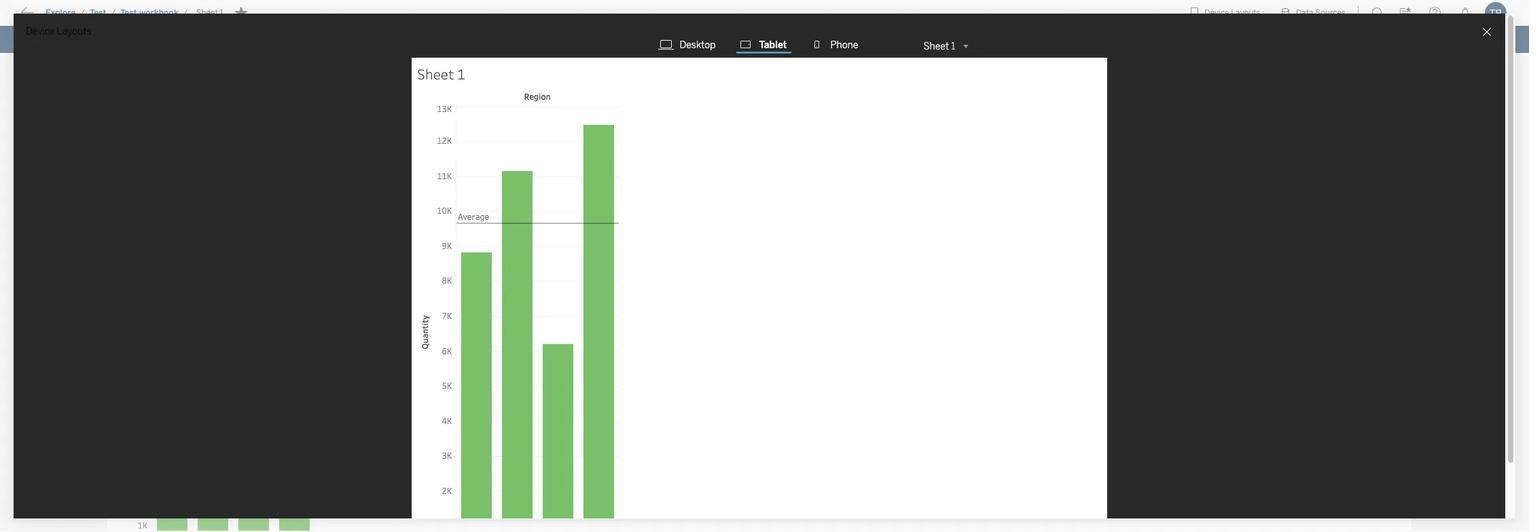 Task type: describe. For each thing, give the bounding box(es) containing it.
0 horizontal spatial sheet 1
[[196, 8, 223, 18]]

explore
[[46, 8, 76, 18]]

to
[[61, 10, 72, 23]]

explore link
[[45, 7, 76, 18]]

device layouts
[[26, 26, 91, 37]]

workbook
[[139, 8, 179, 18]]

sheet inside dropdown button
[[924, 40, 949, 52]]

test link
[[89, 7, 107, 18]]

tablet
[[759, 39, 787, 51]]

sheet 1 button
[[918, 38, 973, 54]]

layouts
[[57, 26, 91, 37]]

3 / from the left
[[183, 8, 188, 18]]

skip to content link
[[33, 7, 139, 26]]

phone
[[831, 39, 859, 51]]

skip
[[35, 10, 58, 23]]

sheet 1 inside sheet 1 dropdown button
[[924, 40, 956, 52]]

desktop
[[680, 39, 716, 51]]

1 test from the left
[[90, 8, 106, 18]]

device
[[26, 26, 55, 37]]



Task type: vqa. For each thing, say whether or not it's contained in the screenshot.
Burton
no



Task type: locate. For each thing, give the bounding box(es) containing it.
1 horizontal spatial 1
[[952, 40, 956, 52]]

tab list containing desktop
[[649, 38, 871, 54]]

1 inside sheet 1 dropdown button
[[952, 40, 956, 52]]

1 vertical spatial sheet 1
[[924, 40, 956, 52]]

test workbook link
[[120, 7, 179, 18]]

/
[[80, 8, 85, 18], [111, 8, 116, 18], [183, 8, 188, 18]]

1
[[220, 8, 223, 18], [952, 40, 956, 52]]

0 horizontal spatial sheet
[[196, 8, 218, 18]]

2 test from the left
[[120, 8, 137, 18]]

1 horizontal spatial sheet 1
[[924, 40, 956, 52]]

/ left test link
[[80, 8, 85, 18]]

0 vertical spatial sheet 1
[[196, 8, 223, 18]]

desktop button
[[657, 38, 720, 52]]

test
[[90, 8, 106, 18], [120, 8, 137, 18]]

tablet button
[[736, 38, 791, 54]]

/ right test link
[[111, 8, 116, 18]]

2 / from the left
[[111, 8, 116, 18]]

0 horizontal spatial test
[[90, 8, 106, 18]]

sheet 1
[[196, 8, 223, 18], [924, 40, 956, 52]]

skip to content
[[35, 10, 117, 23]]

1 horizontal spatial /
[[111, 8, 116, 18]]

0 vertical spatial 1
[[220, 8, 223, 18]]

phone button
[[808, 38, 863, 52]]

1 vertical spatial sheet
[[924, 40, 949, 52]]

0 horizontal spatial /
[[80, 8, 85, 18]]

0 horizontal spatial 1
[[220, 8, 223, 18]]

1 vertical spatial 1
[[952, 40, 956, 52]]

explore / test / test workbook /
[[46, 8, 188, 18]]

content
[[75, 10, 117, 23]]

1 horizontal spatial sheet
[[924, 40, 949, 52]]

1 / from the left
[[80, 8, 85, 18]]

/ left sheet 1 element
[[183, 8, 188, 18]]

2 horizontal spatial /
[[183, 8, 188, 18]]

tab list
[[649, 38, 871, 54]]

sheet 1 element
[[192, 8, 228, 18]]

0 vertical spatial sheet
[[196, 8, 218, 18]]

sheet
[[196, 8, 218, 18], [924, 40, 949, 52]]

1 horizontal spatial test
[[120, 8, 137, 18]]



